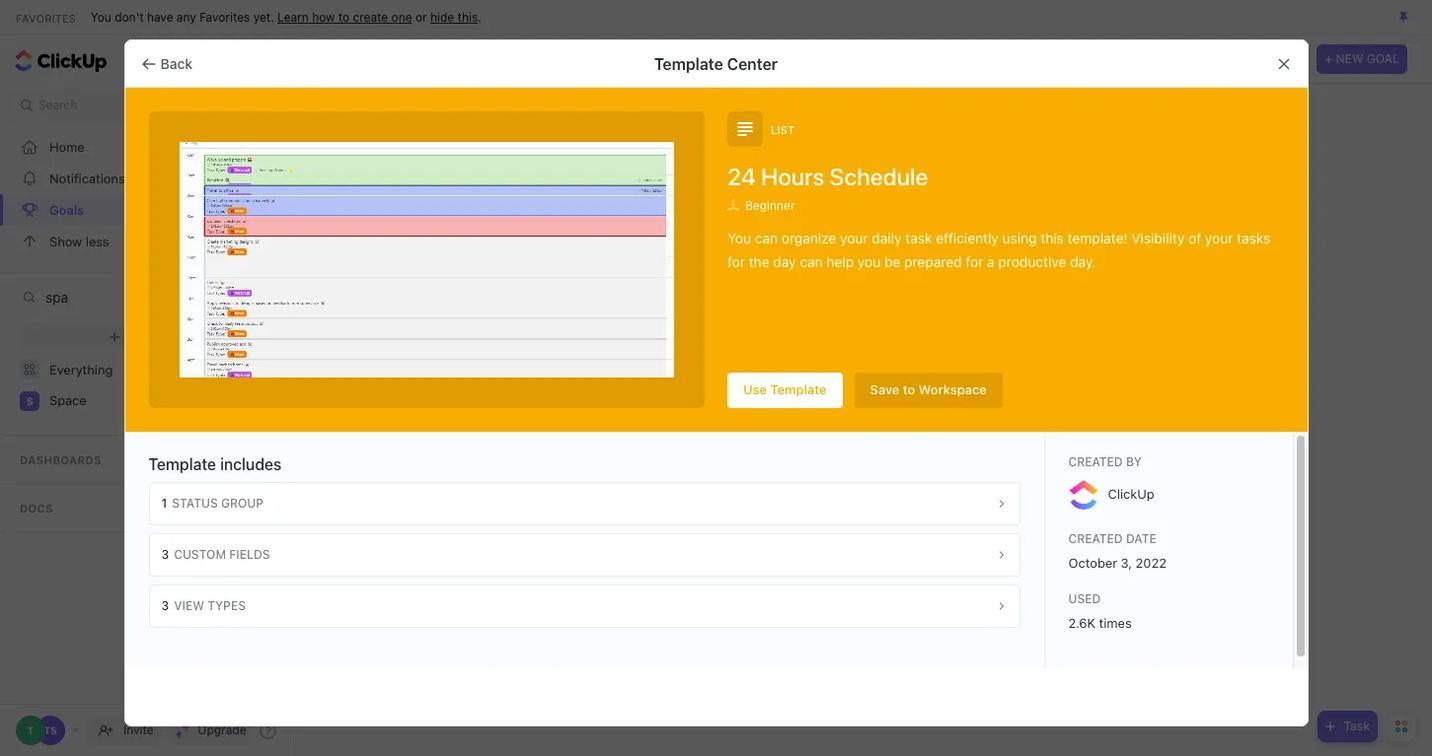 Task type: vqa. For each thing, say whether or not it's contained in the screenshot.


Task type: locate. For each thing, give the bounding box(es) containing it.
24 hours schedule
[[727, 163, 928, 190]]

1 horizontal spatial to
[[903, 382, 915, 398]]

by
[[1126, 455, 1142, 470]]

back inside back button
[[160, 55, 193, 72]]

favorites right "any"
[[200, 9, 250, 24]]

create for also
[[918, 555, 967, 575]]

favorites left don't
[[16, 11, 76, 24]]

1 horizontal spatial of
[[1188, 230, 1201, 247]]

1 vertical spatial back
[[97, 289, 126, 303]]

1 created from the top
[[1068, 455, 1123, 470]]

everything link
[[0, 354, 299, 386]]

create right also
[[918, 555, 967, 575]]

Filter Lists, Docs, & Folders text field
[[45, 282, 261, 312]]

dashboards
[[20, 454, 101, 467]]

3 left view
[[161, 599, 169, 614]]

1 status group
[[161, 496, 264, 511]]

1 horizontal spatial template
[[654, 55, 723, 73]]

1 horizontal spatial new
[[1336, 51, 1363, 66]]

schedule
[[830, 163, 928, 190]]

2 horizontal spatial template
[[770, 382, 827, 398]]

list
[[771, 123, 794, 136]]

0 horizontal spatial goals
[[49, 202, 84, 218]]

new
[[1336, 51, 1363, 66], [125, 331, 150, 344]]

can left also
[[849, 555, 877, 575]]

2 3 from the top
[[161, 599, 169, 614]]

goals inside 'link'
[[49, 202, 84, 218]]

0 horizontal spatial you
[[91, 9, 111, 24]]

you up the the
[[727, 230, 751, 247]]

to right save
[[903, 382, 915, 398]]

back down less
[[97, 289, 126, 303]]

1 vertical spatial can
[[800, 253, 823, 270]]

1 horizontal spatial you
[[727, 230, 751, 247]]

0 horizontal spatial new
[[125, 331, 150, 344]]

0 horizontal spatial your
[[840, 230, 868, 247]]

created left by
[[1068, 455, 1123, 470]]

in
[[683, 555, 696, 575]]

goal
[[1367, 51, 1399, 66]]

1 vertical spatial to
[[903, 382, 915, 398]]

2 vertical spatial you
[[815, 555, 845, 575]]

goals left the are
[[605, 555, 649, 575]]

2 for from the left
[[966, 253, 983, 270]]

don't
[[115, 9, 144, 24]]

template center
[[654, 55, 778, 73]]

1 horizontal spatial your
[[1205, 230, 1233, 247]]

0 vertical spatial 3
[[161, 548, 169, 562]]

can down organize
[[800, 253, 823, 270]]

template right use
[[770, 382, 827, 398]]

show
[[1261, 51, 1291, 66], [49, 233, 82, 249]]

notifications
[[49, 170, 125, 186]]

this
[[458, 9, 478, 24], [1041, 230, 1064, 247]]

template up status
[[149, 456, 216, 474]]

of up used
[[1082, 555, 1098, 575]]

1 vertical spatial show
[[49, 233, 82, 249]]

goals link
[[0, 194, 299, 226]]

1
[[161, 496, 167, 511]]

0 horizontal spatial show
[[49, 233, 82, 249]]

0 horizontal spatial template
[[149, 456, 216, 474]]

can up the the
[[755, 230, 778, 247]]

1 vertical spatial 3
[[161, 599, 169, 614]]

1 vertical spatial this
[[1041, 230, 1064, 247]]

of
[[1188, 230, 1201, 247], [1082, 555, 1098, 575]]

back inside back link
[[97, 289, 126, 303]]

for
[[727, 253, 745, 270], [966, 253, 983, 270]]

0 horizontal spatial create
[[353, 9, 388, 24]]

space down everything
[[49, 393, 87, 409]]

1 horizontal spatial can
[[800, 253, 823, 270]]

clear search image
[[267, 290, 281, 304]]

show inside 'sidebar' navigation
[[49, 233, 82, 249]]

created for created by
[[1068, 455, 1123, 470]]

3 for 3 view types
[[161, 599, 169, 614]]

created by
[[1068, 455, 1142, 470]]

1 horizontal spatial show
[[1261, 51, 1291, 66]]

0 vertical spatial template
[[654, 55, 723, 73]]

1 vertical spatial create
[[918, 555, 967, 575]]

new inside 'sidebar' navigation
[[125, 331, 150, 344]]

3
[[161, 548, 169, 562], [161, 599, 169, 614]]

folders
[[701, 555, 754, 575]]

0 horizontal spatial to
[[338, 9, 350, 24]]

0 vertical spatial created
[[1068, 455, 1123, 470]]

3 left custom
[[161, 548, 169, 562]]

times
[[1099, 616, 1132, 632]]

space up everything link
[[153, 331, 189, 344]]

outside
[[1020, 555, 1078, 575]]

0 vertical spatial show
[[1261, 51, 1291, 66]]

template!
[[1068, 230, 1128, 247]]

1 vertical spatial template
[[770, 382, 827, 398]]

1 horizontal spatial for
[[966, 253, 983, 270]]

any
[[177, 9, 196, 24]]

⌘k
[[256, 98, 275, 113]]

beginner
[[745, 198, 795, 213]]

1 vertical spatial new
[[125, 331, 150, 344]]

show left +
[[1261, 51, 1291, 66]]

0 vertical spatial you
[[91, 9, 111, 24]]

2 vertical spatial template
[[149, 456, 216, 474]]

2 horizontal spatial can
[[849, 555, 877, 575]]

can
[[755, 230, 778, 247], [800, 253, 823, 270], [849, 555, 877, 575]]

are
[[654, 555, 678, 575]]

1 vertical spatial created
[[1068, 532, 1123, 547]]

0 horizontal spatial can
[[755, 230, 778, 247]]

task
[[1344, 719, 1370, 734]]

1 vertical spatial space
[[49, 393, 87, 409]]

1 3 from the top
[[161, 548, 169, 562]]

0 horizontal spatial for
[[727, 253, 745, 270]]

your
[[840, 230, 868, 247], [1205, 230, 1233, 247]]

template includes
[[149, 456, 282, 474]]

have
[[147, 9, 173, 24]]

2 horizontal spatial goals
[[972, 555, 1016, 575]]

one
[[391, 9, 412, 24]]

template left center
[[654, 55, 723, 73]]

your goals are in folders above. you can also create goals outside of folders.
[[565, 555, 1161, 575]]

you right above.
[[815, 555, 845, 575]]

back down "any"
[[160, 55, 193, 72]]

status
[[172, 496, 218, 511]]

goals up show less
[[49, 202, 84, 218]]

back
[[160, 55, 193, 72], [97, 289, 126, 303]]

efficiently
[[936, 230, 999, 247]]

of right visibility
[[1188, 230, 1201, 247]]

create
[[353, 9, 388, 24], [918, 555, 967, 575]]

1 horizontal spatial this
[[1041, 230, 1064, 247]]

1 horizontal spatial space
[[153, 331, 189, 344]]

goals
[[49, 202, 84, 218], [605, 555, 649, 575], [972, 555, 1016, 575]]

0 vertical spatial can
[[755, 230, 778, 247]]

1 vertical spatial of
[[1082, 555, 1098, 575]]

your up help
[[840, 230, 868, 247]]

show left less
[[49, 233, 82, 249]]

you for you can organize your daily task efficiently using this template! visibility of your tasks for the day can help you be prepared for a productive day.
[[727, 230, 751, 247]]

home
[[49, 139, 85, 154]]

created
[[1068, 455, 1123, 470], [1068, 532, 1123, 547]]

to right how
[[338, 9, 350, 24]]

you don't have any favorites yet. learn how to create one or hide this .
[[91, 9, 481, 24]]

you inside you can organize your daily task efficiently using this template! visibility of your tasks for the day can help you be prepared for a productive day.
[[727, 230, 751, 247]]

2 created from the top
[[1068, 532, 1123, 547]]

this right hide
[[458, 9, 478, 24]]

workspace
[[919, 382, 987, 398]]

0 horizontal spatial this
[[458, 9, 478, 24]]

0 vertical spatial back
[[160, 55, 193, 72]]

new right +
[[1336, 51, 1363, 66]]

you left don't
[[91, 9, 111, 24]]

created date october 3, 2022
[[1068, 532, 1167, 571]]

goals left outside
[[972, 555, 1016, 575]]

0 vertical spatial of
[[1188, 230, 1201, 247]]

1 vertical spatial you
[[727, 230, 751, 247]]

favorites
[[200, 9, 250, 24], [16, 11, 76, 24]]

for left a
[[966, 253, 983, 270]]

your left tasks
[[1205, 230, 1233, 247]]

1 horizontal spatial back
[[160, 55, 193, 72]]

your
[[565, 555, 601, 575]]

you
[[858, 253, 881, 270]]

1 horizontal spatial create
[[918, 555, 967, 575]]

create left one
[[353, 9, 388, 24]]

you
[[91, 9, 111, 24], [727, 230, 751, 247], [815, 555, 845, 575]]

this up productive
[[1041, 230, 1064, 247]]

created up october
[[1068, 532, 1123, 547]]

to
[[338, 9, 350, 24], [903, 382, 915, 398]]

2 vertical spatial can
[[849, 555, 877, 575]]

day
[[773, 253, 796, 270]]

template
[[654, 55, 723, 73], [770, 382, 827, 398], [149, 456, 216, 474]]

new up everything link
[[125, 331, 150, 344]]

space
[[153, 331, 189, 344], [49, 393, 87, 409]]

create for to
[[353, 9, 388, 24]]

for left the the
[[727, 253, 745, 270]]

0 vertical spatial create
[[353, 9, 388, 24]]

0 horizontal spatial of
[[1082, 555, 1098, 575]]

0 horizontal spatial back
[[97, 289, 126, 303]]

2 horizontal spatial you
[[815, 555, 845, 575]]

or
[[415, 9, 427, 24]]

created inside created date october 3, 2022
[[1068, 532, 1123, 547]]

search
[[38, 98, 77, 113]]



Task type: describe. For each thing, give the bounding box(es) containing it.
3 for 3 custom fields
[[161, 548, 169, 562]]

task
[[905, 230, 932, 247]]

center
[[727, 55, 778, 73]]

0 vertical spatial space
[[153, 331, 189, 344]]

save to workspace
[[870, 382, 987, 398]]

clickup
[[1108, 487, 1154, 503]]

learn how to create one link
[[277, 9, 412, 24]]

prepared
[[904, 253, 962, 270]]

you for you don't have any favorites yet. learn how to create one or hide this .
[[91, 9, 111, 24]]

hours
[[761, 163, 824, 190]]

home link
[[0, 131, 299, 163]]

0 vertical spatial to
[[338, 9, 350, 24]]

the
[[749, 253, 769, 270]]

0 vertical spatial new
[[1336, 51, 1363, 66]]

also
[[882, 555, 913, 575]]

hide this link
[[430, 9, 478, 24]]

template for template center
[[654, 55, 723, 73]]

show less
[[49, 233, 109, 249]]

use
[[743, 382, 767, 398]]

organize
[[782, 230, 836, 247]]

date
[[1126, 532, 1156, 547]]

invite
[[123, 723, 154, 738]]

custom
[[174, 548, 226, 562]]

view
[[174, 599, 204, 614]]

tasks
[[1237, 230, 1270, 247]]

24
[[727, 163, 756, 190]]

using
[[1002, 230, 1037, 247]]

docs
[[20, 502, 53, 515]]

everything
[[49, 362, 113, 378]]

upgrade
[[198, 723, 246, 738]]

used 2.6k times
[[1068, 592, 1132, 632]]

how
[[312, 9, 335, 24]]

+ new goal
[[1325, 51, 1399, 66]]

1 horizontal spatial favorites
[[200, 9, 250, 24]]

1 for from the left
[[727, 253, 745, 270]]

2022
[[1136, 556, 1167, 571]]

sidebar navigation
[[0, 36, 299, 757]]

save
[[870, 382, 899, 398]]

used
[[1068, 592, 1101, 607]]

this inside you can organize your daily task efficiently using this template! visibility of your tasks for the day can help you be prepared for a productive day.
[[1041, 230, 1064, 247]]

help
[[826, 253, 854, 270]]

2.6k
[[1068, 616, 1096, 632]]

productive
[[998, 253, 1066, 270]]

fields
[[229, 548, 270, 562]]

a
[[987, 253, 994, 270]]

3,
[[1121, 556, 1132, 571]]

includes
[[220, 456, 282, 474]]

back link
[[77, 287, 130, 306]]

show for show
[[1261, 51, 1291, 66]]

group
[[221, 496, 264, 511]]

learn
[[277, 9, 309, 24]]

created for created date october 3, 2022
[[1068, 532, 1123, 547]]

folders.
[[1102, 555, 1161, 575]]

be
[[884, 253, 900, 270]]

visibility
[[1131, 230, 1185, 247]]

you can organize your daily task efficiently using this template! visibility of your tasks for the day can help you be prepared for a productive day.
[[727, 230, 1270, 270]]

+
[[1325, 51, 1333, 66]]

0 horizontal spatial space
[[49, 393, 87, 409]]

1 your from the left
[[840, 230, 868, 247]]

2 your from the left
[[1205, 230, 1233, 247]]

less
[[86, 233, 109, 249]]

above.
[[759, 555, 811, 575]]

use template
[[743, 382, 827, 398]]

notifications link
[[0, 163, 299, 194]]

types
[[208, 599, 246, 614]]

3 custom fields
[[161, 548, 270, 562]]

of inside you can organize your daily task efficiently using this template! visibility of your tasks for the day can help you be prepared for a productive day.
[[1188, 230, 1201, 247]]

day.
[[1070, 253, 1096, 270]]

1 horizontal spatial goals
[[605, 555, 649, 575]]

yet.
[[253, 9, 274, 24]]

0 vertical spatial this
[[458, 9, 478, 24]]

new space
[[125, 331, 189, 344]]

october
[[1068, 556, 1117, 571]]

0 horizontal spatial favorites
[[16, 11, 76, 24]]

hide
[[430, 9, 454, 24]]

daily
[[872, 230, 902, 247]]

.
[[478, 9, 481, 24]]

show for show less
[[49, 233, 82, 249]]

back button
[[133, 48, 204, 79]]

space link
[[49, 386, 281, 417]]

3 view types
[[161, 599, 246, 614]]

template for template includes
[[149, 456, 216, 474]]

upgrade link
[[167, 718, 254, 745]]



